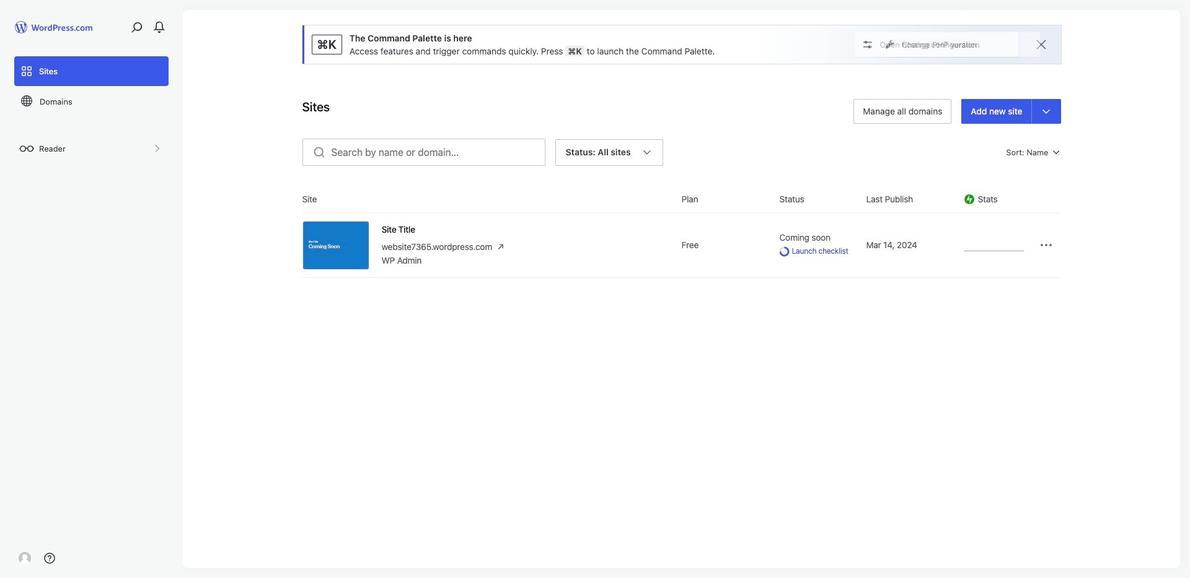 Task type: locate. For each thing, give the bounding box(es) containing it.
toggle menu image
[[1040, 106, 1052, 117]]

None search field
[[302, 139, 545, 166]]

Search search field
[[331, 139, 545, 165]]

james peterson image
[[19, 553, 31, 565]]

sorting by name. switch sorting mode image
[[1051, 148, 1061, 157]]



Task type: describe. For each thing, give the bounding box(es) containing it.
displaying all sites. element
[[566, 140, 631, 165]]

(opens in a new tab) element
[[497, 241, 504, 254]]

dismiss image
[[1034, 37, 1048, 52]]

highest hourly views 0 image
[[964, 244, 1023, 252]]



Task type: vqa. For each thing, say whether or not it's contained in the screenshot.
"Credit_Card" image
no



